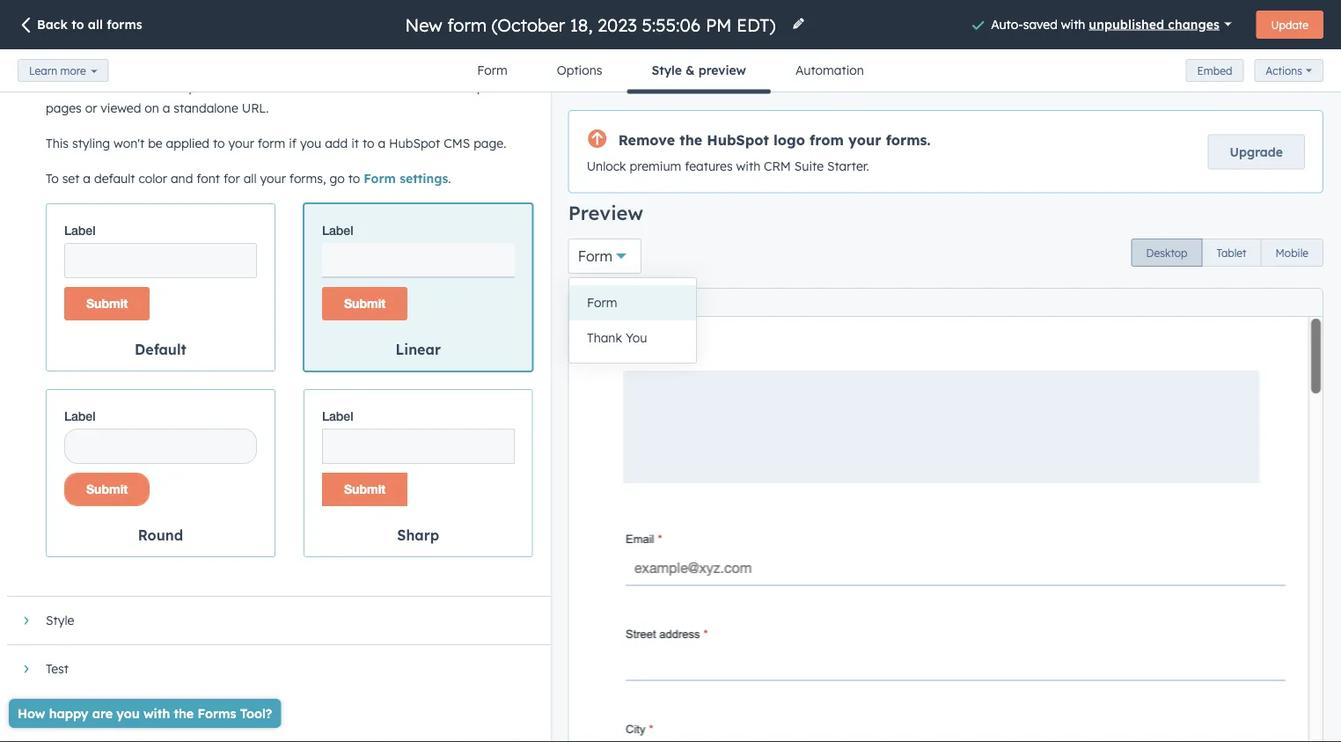 Task type: locate. For each thing, give the bounding box(es) containing it.
add
[[325, 136, 348, 151]]

form up standalone
[[217, 79, 244, 95]]

0 horizontal spatial on
[[145, 100, 159, 116]]

style
[[652, 63, 682, 78], [46, 613, 74, 628]]

or
[[85, 100, 97, 116]]

hubspot up form settings link
[[389, 136, 440, 151]]

go
[[330, 171, 345, 186]]

auto-saved with
[[991, 16, 1089, 31]]

form settings link
[[364, 171, 448, 186]]

form button right non-
[[453, 49, 532, 92]]

won't
[[114, 136, 145, 151]]

form left if
[[258, 136, 286, 151]]

your up starter.
[[849, 131, 882, 148]]

1 vertical spatial form button
[[570, 285, 696, 320]]

1 vertical spatial on
[[145, 100, 159, 116]]

a right set
[[83, 171, 91, 186]]

style for style
[[46, 613, 74, 628]]

None field
[[404, 13, 781, 37]]

0 vertical spatial on
[[401, 79, 416, 95]]

hubspot inside your theme affects how your form looks when it's embedded on non-hubspot pages or viewed on a standalone url.
[[446, 79, 497, 95]]

0 vertical spatial form button
[[453, 49, 532, 92]]

1 vertical spatial a
[[378, 136, 386, 151]]

1 vertical spatial form
[[258, 136, 286, 151]]

1 caret image from the top
[[24, 615, 29, 626]]

affects
[[116, 79, 156, 95]]

form
[[477, 63, 508, 78], [364, 171, 396, 186], [578, 247, 613, 265], [587, 295, 618, 310]]

unlock
[[587, 158, 626, 174]]

1 horizontal spatial with
[[1061, 16, 1086, 31]]

style up test
[[46, 613, 74, 628]]

form inside list box
[[587, 295, 618, 310]]

form right go
[[364, 171, 396, 186]]

the
[[680, 131, 703, 148]]

embed
[[1198, 64, 1233, 77]]

1 vertical spatial style
[[46, 613, 74, 628]]

0 horizontal spatial style
[[46, 613, 74, 628]]

0 vertical spatial all
[[88, 17, 103, 32]]

tablet
[[1217, 246, 1247, 259]]

all
[[88, 17, 103, 32], [244, 171, 257, 186]]

a inside your theme affects how your form looks when it's embedded on non-hubspot pages or viewed on a standalone url.
[[163, 100, 170, 116]]

unpublished changes button
[[1089, 12, 1232, 36]]

on left non-
[[401, 79, 416, 95]]

unpublished
[[1089, 16, 1165, 31]]

a
[[163, 100, 170, 116], [378, 136, 386, 151], [83, 171, 91, 186]]

premium
[[630, 158, 682, 174]]

0 vertical spatial style
[[652, 63, 682, 78]]

form up thank at the top left
[[587, 295, 618, 310]]

0 vertical spatial with
[[1061, 16, 1086, 31]]

Default checkbox
[[46, 203, 275, 372]]

list box
[[570, 278, 696, 363]]

caret image for test
[[24, 664, 29, 674]]

0 vertical spatial a
[[163, 100, 170, 116]]

0 horizontal spatial all
[[88, 17, 103, 32]]

test button
[[7, 645, 533, 693]]

tablet button
[[1202, 239, 1262, 267]]

style inside dropdown button
[[46, 613, 74, 628]]

form inside your theme affects how your form looks when it's embedded on non-hubspot pages or viewed on a standalone url.
[[217, 79, 244, 95]]

style left &
[[652, 63, 682, 78]]

thank you button
[[570, 320, 696, 356]]

form
[[217, 79, 244, 95], [258, 136, 286, 151]]

if
[[289, 136, 297, 151]]

mobile button
[[1261, 239, 1324, 267]]

a right it
[[378, 136, 386, 151]]

with right saved
[[1061, 16, 1086, 31]]

all left forms
[[88, 17, 103, 32]]

caret image inside test dropdown button
[[24, 664, 29, 674]]

forms,
[[290, 171, 326, 186]]

to
[[46, 171, 59, 186]]

it
[[351, 136, 359, 151]]

with
[[1061, 16, 1086, 31], [736, 158, 761, 174]]

1 vertical spatial caret image
[[24, 664, 29, 674]]

0 horizontal spatial hubspot
[[389, 136, 440, 151]]

options button
[[532, 49, 627, 92]]

your
[[187, 79, 213, 95], [849, 131, 882, 148], [228, 136, 254, 151], [260, 171, 286, 186]]

to inside page section element
[[71, 17, 84, 32]]

1 vertical spatial all
[[244, 171, 257, 186]]

embed button
[[1186, 59, 1244, 82]]

settings
[[400, 171, 448, 186]]

0 horizontal spatial form
[[217, 79, 244, 95]]

on down affects
[[145, 100, 159, 116]]

with left crm
[[736, 158, 761, 174]]

to
[[71, 17, 84, 32], [213, 136, 225, 151], [363, 136, 375, 151], [348, 171, 360, 186]]

caret image
[[24, 615, 29, 626], [24, 664, 29, 674]]

0 horizontal spatial a
[[83, 171, 91, 186]]

thank
[[587, 330, 622, 346]]

back to all forms
[[37, 17, 142, 32]]

to right back
[[71, 17, 84, 32]]

with inside page section element
[[1061, 16, 1086, 31]]

0 horizontal spatial form button
[[453, 49, 532, 92]]

pages
[[46, 100, 82, 116]]

style inside button
[[652, 63, 682, 78]]

more
[[60, 64, 86, 77]]

all right for
[[244, 171, 257, 186]]

mobile
[[1276, 246, 1309, 259]]

logo
[[774, 131, 805, 148]]

Sharp checkbox
[[304, 389, 533, 557]]

1 vertical spatial with
[[736, 158, 761, 174]]

hubspot up 'cms'
[[446, 79, 497, 95]]

sharp button
[[304, 389, 533, 557]]

linear button
[[304, 203, 533, 372]]

style for style & preview
[[652, 63, 682, 78]]

group containing desktop
[[1132, 239, 1324, 267]]

form up page.
[[477, 63, 508, 78]]

viewed
[[101, 100, 141, 116]]

a down how
[[163, 100, 170, 116]]

1 horizontal spatial form button
[[570, 285, 696, 320]]

options
[[557, 63, 603, 78]]

you
[[626, 330, 647, 346]]

group
[[1132, 239, 1324, 267]]

1 horizontal spatial hubspot
[[446, 79, 497, 95]]

list box containing form
[[570, 278, 696, 363]]

to right it
[[363, 136, 375, 151]]

.
[[448, 171, 451, 186]]

2 vertical spatial a
[[83, 171, 91, 186]]

2 caret image from the top
[[24, 664, 29, 674]]

1 horizontal spatial a
[[163, 100, 170, 116]]

0 horizontal spatial with
[[736, 158, 761, 174]]

back
[[37, 17, 68, 32]]

unpublished changes
[[1089, 16, 1220, 31]]

upgrade
[[1230, 144, 1284, 159]]

navigation containing form
[[453, 49, 889, 94]]

navigation
[[453, 49, 889, 94]]

default
[[135, 341, 186, 358]]

form button
[[453, 49, 532, 92], [570, 285, 696, 320]]

1 horizontal spatial style
[[652, 63, 682, 78]]

forms.
[[886, 131, 931, 148]]

preview
[[699, 63, 747, 78]]

hubspot up unlock premium features with crm suite starter.
[[707, 131, 769, 148]]

form button up you
[[570, 285, 696, 320]]

Round checkbox
[[46, 389, 275, 557]]

1 horizontal spatial all
[[244, 171, 257, 186]]

form down preview
[[578, 247, 613, 265]]

0 vertical spatial caret image
[[24, 615, 29, 626]]

0 vertical spatial form
[[217, 79, 244, 95]]

caret image inside style dropdown button
[[24, 615, 29, 626]]

your up standalone
[[187, 79, 213, 95]]



Task type: vqa. For each thing, say whether or not it's contained in the screenshot.
Learn More 'BUTTON'
yes



Task type: describe. For each thing, give the bounding box(es) containing it.
your inside your theme affects how your form looks when it's embedded on non-hubspot pages or viewed on a standalone url.
[[187, 79, 213, 95]]

automation
[[796, 63, 864, 78]]

learn more
[[29, 64, 86, 77]]

thank you
[[587, 330, 647, 346]]

styling
[[72, 136, 110, 151]]

page.
[[474, 136, 507, 151]]

default button
[[46, 203, 275, 372]]

round
[[138, 526, 183, 544]]

1 horizontal spatial on
[[401, 79, 416, 95]]

features
[[685, 158, 733, 174]]

back to all forms link
[[18, 16, 142, 35]]

set
[[62, 171, 80, 186]]

you
[[300, 136, 322, 151]]

test
[[46, 661, 69, 677]]

automation button
[[771, 49, 889, 92]]

looks
[[248, 79, 278, 95]]

this
[[46, 136, 69, 151]]

cms
[[444, 136, 470, 151]]

your
[[46, 79, 72, 95]]

round button
[[46, 389, 275, 557]]

and
[[171, 171, 193, 186]]

saved
[[1024, 16, 1058, 31]]

url.
[[242, 100, 269, 116]]

style button
[[7, 597, 533, 644]]

how
[[160, 79, 184, 95]]

crm
[[764, 158, 791, 174]]

learn more button
[[18, 59, 109, 82]]

all inside page section element
[[88, 17, 103, 32]]

remove
[[619, 131, 675, 148]]

style & preview button
[[627, 49, 771, 94]]

form inside form popup button
[[578, 247, 613, 265]]

your up 'to set a default color and font for all your forms, go to form settings .'
[[228, 136, 254, 151]]

auto-
[[991, 16, 1024, 31]]

preview
[[568, 200, 644, 225]]

update
[[1272, 18, 1309, 31]]

actions button
[[1255, 59, 1324, 82]]

style & preview
[[652, 63, 747, 78]]

forms
[[107, 17, 142, 32]]

page section element
[[0, 0, 1342, 94]]

your left forms,
[[260, 171, 286, 186]]

when
[[281, 79, 312, 95]]

sharp
[[397, 526, 439, 544]]

form button for thank you
[[570, 285, 696, 320]]

be
[[148, 136, 163, 151]]

to right go
[[348, 171, 360, 186]]

applied
[[166, 136, 210, 151]]

desktop button
[[1132, 239, 1203, 267]]

&
[[686, 63, 695, 78]]

non-
[[419, 79, 446, 95]]

for
[[224, 171, 240, 186]]

to set a default color and font for all your forms, go to form settings .
[[46, 171, 451, 186]]

this styling won't be applied to your form if you add it to a hubspot cms page.
[[46, 136, 507, 151]]

starter.
[[827, 158, 869, 174]]

embedded
[[335, 79, 398, 95]]

2 horizontal spatial hubspot
[[707, 131, 769, 148]]

standalone
[[174, 100, 238, 116]]

navigation inside page section element
[[453, 49, 889, 94]]

suite
[[795, 158, 824, 174]]

linear
[[396, 341, 441, 358]]

it's
[[315, 79, 331, 95]]

caret image for style
[[24, 615, 29, 626]]

default
[[94, 171, 135, 186]]

font
[[197, 171, 220, 186]]

1 horizontal spatial form
[[258, 136, 286, 151]]

form inside navigation
[[477, 63, 508, 78]]

form button for options
[[453, 49, 532, 92]]

remove the hubspot logo from your forms.
[[619, 131, 931, 148]]

learn
[[29, 64, 57, 77]]

update button
[[1257, 11, 1324, 39]]

2 horizontal spatial a
[[378, 136, 386, 151]]

from
[[810, 131, 844, 148]]

color
[[139, 171, 167, 186]]

theme
[[75, 79, 112, 95]]

form button
[[568, 239, 642, 274]]

to right applied
[[213, 136, 225, 151]]

unlock premium features with crm suite starter.
[[587, 158, 869, 174]]

none field inside page section element
[[404, 13, 781, 37]]

Linear checkbox
[[304, 203, 533, 372]]

your theme affects how your form looks when it's embedded on non-hubspot pages or viewed on a standalone url.
[[46, 79, 497, 116]]

desktop
[[1147, 246, 1188, 259]]

actions
[[1266, 64, 1303, 77]]

upgrade link
[[1208, 134, 1306, 169]]



